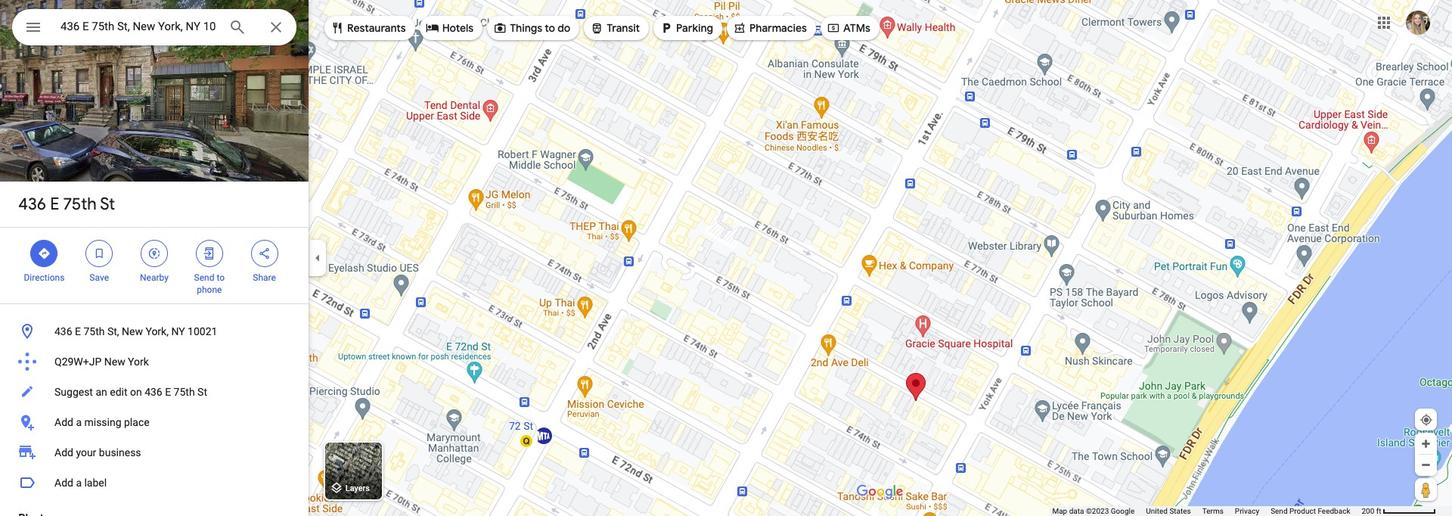 Task type: describe. For each thing, give the bounding box(es) containing it.
united states button
[[1147, 506, 1192, 516]]

0 vertical spatial st
[[100, 194, 115, 215]]

suggest an edit on 436 e 75th st
[[54, 386, 207, 398]]

save
[[90, 272, 109, 283]]

2 horizontal spatial e
[[165, 386, 171, 398]]

transit
[[607, 21, 640, 35]]

actions for 436 e 75th st region
[[0, 228, 309, 303]]

2 vertical spatial 75th
[[174, 386, 195, 398]]


[[148, 245, 161, 262]]


[[426, 19, 439, 36]]

add a missing place button
[[0, 407, 309, 437]]

do
[[558, 21, 571, 35]]

add for add a label
[[54, 477, 73, 489]]

add a missing place
[[54, 416, 150, 428]]

add for add a missing place
[[54, 416, 73, 428]]

q29w+jp new york
[[54, 356, 149, 368]]

edit
[[110, 386, 128, 398]]

york
[[128, 356, 149, 368]]

united
[[1147, 507, 1168, 515]]

ft
[[1377, 507, 1382, 515]]

add a label
[[54, 477, 107, 489]]

york,
[[146, 325, 169, 337]]

436 for 436 e 75th st, new york, ny 10021
[[54, 325, 72, 337]]

product
[[1290, 507, 1317, 515]]

q29w+jp new york button
[[0, 347, 309, 377]]

©2023
[[1087, 507, 1109, 515]]

436 E 75th St, New York, NY 10021 field
[[12, 9, 297, 45]]

your
[[76, 446, 96, 459]]

united states
[[1147, 507, 1192, 515]]

 atms
[[827, 19, 871, 36]]

footer inside google maps element
[[1053, 506, 1362, 516]]

map
[[1053, 507, 1068, 515]]

show your location image
[[1420, 413, 1434, 427]]

none field inside 436 e 75th st, new york, ny 10021 field
[[61, 17, 216, 36]]

new inside button
[[104, 356, 125, 368]]

layers
[[346, 484, 370, 494]]


[[24, 17, 42, 38]]

st,
[[107, 325, 119, 337]]

suggest an edit on 436 e 75th st button
[[0, 377, 309, 407]]

 things to do
[[493, 19, 571, 36]]

st inside button
[[198, 386, 207, 398]]

436 e 75th st main content
[[0, 0, 309, 516]]

share
[[253, 272, 276, 283]]

436 e 75th st
[[18, 194, 115, 215]]

zoom in image
[[1421, 438, 1432, 449]]

add your business
[[54, 446, 141, 459]]

data
[[1070, 507, 1085, 515]]

200 ft button
[[1362, 507, 1437, 515]]


[[493, 19, 507, 36]]

privacy
[[1236, 507, 1260, 515]]

on
[[130, 386, 142, 398]]

 restaurants
[[331, 19, 406, 36]]

10021
[[188, 325, 217, 337]]

a for label
[[76, 477, 82, 489]]

show street view coverage image
[[1416, 478, 1438, 501]]

collapse side panel image
[[309, 250, 326, 266]]

 hotels
[[426, 19, 474, 36]]

google
[[1111, 507, 1135, 515]]

send to phone
[[194, 272, 225, 295]]

436 e 75th st, new york, ny 10021
[[54, 325, 217, 337]]



Task type: vqa. For each thing, say whether or not it's contained in the screenshot.


Task type: locate. For each thing, give the bounding box(es) containing it.
200
[[1362, 507, 1375, 515]]

parking
[[677, 21, 714, 35]]

st
[[100, 194, 115, 215], [198, 386, 207, 398]]

0 vertical spatial 436
[[18, 194, 46, 215]]

states
[[1170, 507, 1192, 515]]

1 vertical spatial to
[[217, 272, 225, 283]]

75th up add a missing place button
[[174, 386, 195, 398]]


[[827, 19, 841, 36]]

add left your
[[54, 446, 73, 459]]

google maps element
[[0, 0, 1453, 516]]

0 horizontal spatial to
[[217, 272, 225, 283]]

0 vertical spatial new
[[122, 325, 143, 337]]

to left do
[[545, 21, 555, 35]]

2 a from the top
[[76, 477, 82, 489]]

to inside the  things to do
[[545, 21, 555, 35]]

footer containing map data ©2023 google
[[1053, 506, 1362, 516]]

st up 
[[100, 194, 115, 215]]

e for 436 e 75th st, new york, ny 10021
[[75, 325, 81, 337]]

send for send to phone
[[194, 272, 214, 283]]

to
[[545, 21, 555, 35], [217, 272, 225, 283]]

send
[[194, 272, 214, 283], [1271, 507, 1288, 515]]

e up 
[[50, 194, 59, 215]]

to up phone
[[217, 272, 225, 283]]

2 vertical spatial e
[[165, 386, 171, 398]]

436
[[18, 194, 46, 215], [54, 325, 72, 337], [145, 386, 162, 398]]

e
[[50, 194, 59, 215], [75, 325, 81, 337], [165, 386, 171, 398]]

 parking
[[660, 19, 714, 36]]

1 add from the top
[[54, 416, 73, 428]]

1 vertical spatial 75th
[[84, 325, 105, 337]]

add left label
[[54, 477, 73, 489]]

new inside button
[[122, 325, 143, 337]]

0 vertical spatial e
[[50, 194, 59, 215]]

place
[[124, 416, 150, 428]]

1 horizontal spatial to
[[545, 21, 555, 35]]

2 vertical spatial 436
[[145, 386, 162, 398]]

things
[[510, 21, 543, 35]]

st up add a missing place button
[[198, 386, 207, 398]]

1 vertical spatial 436
[[54, 325, 72, 337]]

nearby
[[140, 272, 169, 283]]

1 vertical spatial a
[[76, 477, 82, 489]]

 button
[[12, 9, 54, 48]]

75th
[[63, 194, 97, 215], [84, 325, 105, 337], [174, 386, 195, 398]]

 transit
[[590, 19, 640, 36]]

1 vertical spatial st
[[198, 386, 207, 398]]

e up 'q29w+jp'
[[75, 325, 81, 337]]

a inside button
[[76, 477, 82, 489]]

1 vertical spatial new
[[104, 356, 125, 368]]

restaurants
[[347, 21, 406, 35]]

send product feedback button
[[1271, 506, 1351, 516]]

1 vertical spatial add
[[54, 446, 73, 459]]

436 for 436 e 75th st
[[18, 194, 46, 215]]

a left label
[[76, 477, 82, 489]]

new left york
[[104, 356, 125, 368]]

75th up 
[[63, 194, 97, 215]]

missing
[[84, 416, 121, 428]]


[[258, 245, 271, 262]]

e for 436 e 75th st
[[50, 194, 59, 215]]

2 vertical spatial add
[[54, 477, 73, 489]]

1 horizontal spatial st
[[198, 386, 207, 398]]

phone
[[197, 285, 222, 295]]

footer
[[1053, 506, 1362, 516]]

add inside add a label button
[[54, 477, 73, 489]]

hotels
[[442, 21, 474, 35]]

0 horizontal spatial 436
[[18, 194, 46, 215]]

send inside send product feedback button
[[1271, 507, 1288, 515]]

0 horizontal spatial send
[[194, 272, 214, 283]]

send left the product
[[1271, 507, 1288, 515]]

0 vertical spatial send
[[194, 272, 214, 283]]

1 horizontal spatial 436
[[54, 325, 72, 337]]

1 vertical spatial send
[[1271, 507, 1288, 515]]

1 horizontal spatial send
[[1271, 507, 1288, 515]]

436 e 75th st, new york, ny 10021 button
[[0, 316, 309, 347]]

terms
[[1203, 507, 1224, 515]]

send product feedback
[[1271, 507, 1351, 515]]

436 up 'q29w+jp'
[[54, 325, 72, 337]]


[[331, 19, 344, 36]]

to inside send to phone
[[217, 272, 225, 283]]

2 add from the top
[[54, 446, 73, 459]]

2 horizontal spatial 436
[[145, 386, 162, 398]]

terms button
[[1203, 506, 1224, 516]]

0 horizontal spatial e
[[50, 194, 59, 215]]

pharmacies
[[750, 21, 807, 35]]

send for send product feedback
[[1271, 507, 1288, 515]]

zoom out image
[[1421, 459, 1432, 471]]

send up phone
[[194, 272, 214, 283]]

75th for st
[[63, 194, 97, 215]]

add inside add a missing place button
[[54, 416, 73, 428]]

add down the suggest
[[54, 416, 73, 428]]

label
[[84, 477, 107, 489]]

0 vertical spatial add
[[54, 416, 73, 428]]


[[733, 19, 747, 36]]

add your business link
[[0, 437, 309, 468]]

an
[[96, 386, 107, 398]]

3 add from the top
[[54, 477, 73, 489]]

0 horizontal spatial st
[[100, 194, 115, 215]]

new
[[122, 325, 143, 337], [104, 356, 125, 368]]

 pharmacies
[[733, 19, 807, 36]]

map data ©2023 google
[[1053, 507, 1135, 515]]

add a label button
[[0, 468, 309, 498]]

a inside button
[[76, 416, 82, 428]]

1 horizontal spatial e
[[75, 325, 81, 337]]

1 a from the top
[[76, 416, 82, 428]]

feedback
[[1318, 507, 1351, 515]]

send inside send to phone
[[194, 272, 214, 283]]


[[92, 245, 106, 262]]

ny
[[171, 325, 185, 337]]

75th left st,
[[84, 325, 105, 337]]

add inside 'add your business' link
[[54, 446, 73, 459]]

436 right the on on the bottom of the page
[[145, 386, 162, 398]]

google account: michelle dermenjian  
(michelle.dermenjian@adept.ai) image
[[1407, 10, 1431, 35]]

business
[[99, 446, 141, 459]]

q29w+jp
[[54, 356, 102, 368]]

suggest
[[54, 386, 93, 398]]

e right the on on the bottom of the page
[[165, 386, 171, 398]]

 search field
[[12, 9, 297, 48]]


[[203, 245, 216, 262]]

436 up 
[[18, 194, 46, 215]]

atms
[[844, 21, 871, 35]]


[[590, 19, 604, 36]]

a
[[76, 416, 82, 428], [76, 477, 82, 489]]

new right st,
[[122, 325, 143, 337]]

None field
[[61, 17, 216, 36]]


[[660, 19, 674, 36]]

privacy button
[[1236, 506, 1260, 516]]

a left missing
[[76, 416, 82, 428]]

a for missing
[[76, 416, 82, 428]]

directions
[[24, 272, 65, 283]]

200 ft
[[1362, 507, 1382, 515]]

0 vertical spatial to
[[545, 21, 555, 35]]

0 vertical spatial a
[[76, 416, 82, 428]]

1 vertical spatial e
[[75, 325, 81, 337]]

0 vertical spatial 75th
[[63, 194, 97, 215]]

75th for st,
[[84, 325, 105, 337]]

add for add your business
[[54, 446, 73, 459]]

add
[[54, 416, 73, 428], [54, 446, 73, 459], [54, 477, 73, 489]]


[[37, 245, 51, 262]]



